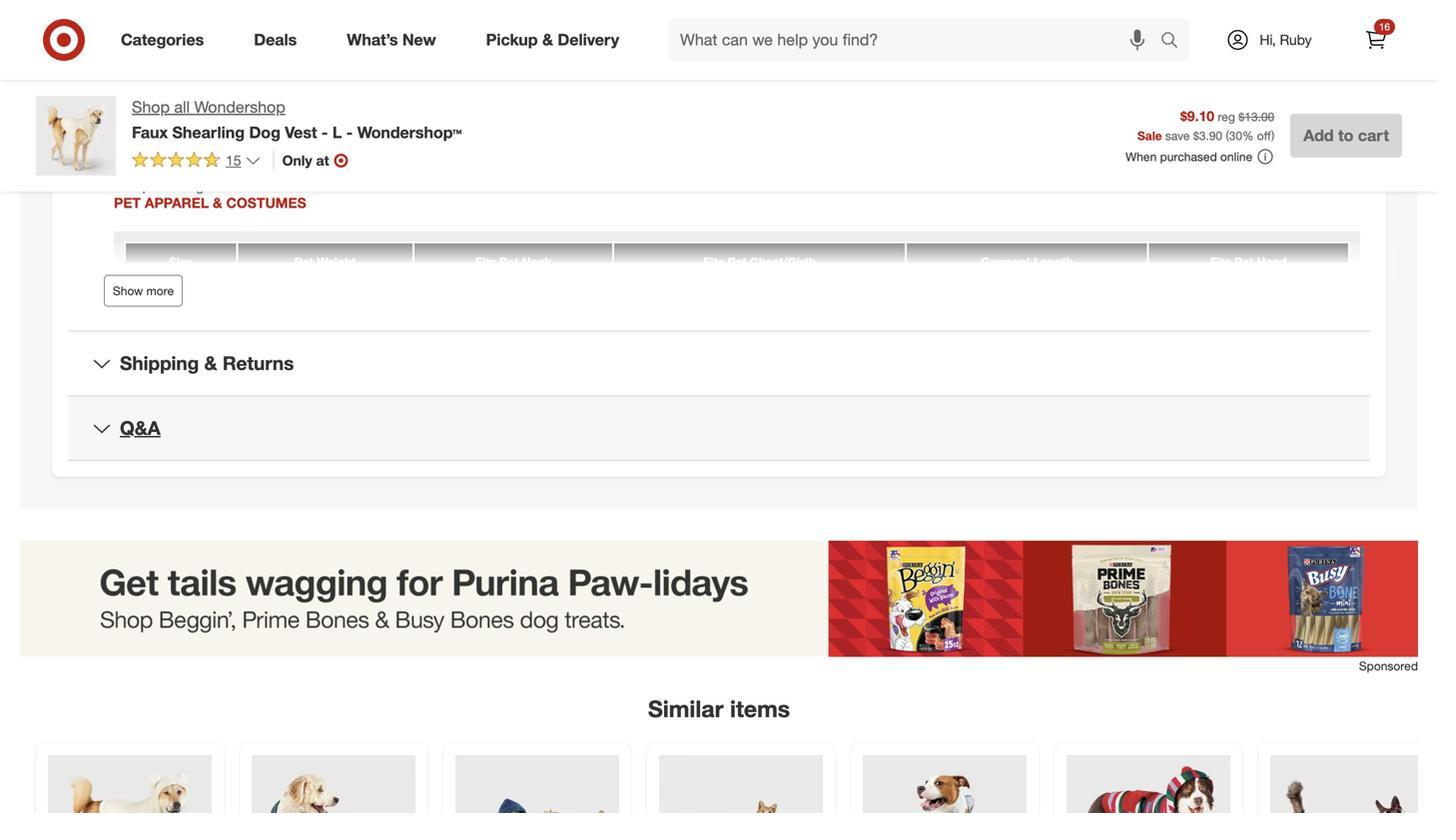 Task type: vqa. For each thing, say whether or not it's contained in the screenshot.
top "-"
no



Task type: locate. For each thing, give the bounding box(es) containing it.
hi,
[[1260, 31, 1276, 48]]

%
[[1242, 128, 1254, 143]]

online
[[1220, 149, 1253, 164]]

-
[[321, 123, 328, 142], [346, 123, 353, 142]]

reg
[[1218, 109, 1235, 124]]

- left l
[[321, 123, 328, 142]]

ruby
[[1280, 31, 1312, 48]]

& left returns in the top of the page
[[204, 352, 217, 375]]

1 vertical spatial &
[[204, 352, 217, 375]]

what's new
[[347, 30, 436, 50]]

$9.10
[[1180, 107, 1214, 125]]

faux
[[132, 123, 168, 142]]

hi, ruby
[[1260, 31, 1312, 48]]

&
[[542, 30, 553, 50], [204, 352, 217, 375]]

pickup & delivery link
[[469, 18, 644, 62]]

vest
[[285, 123, 317, 142]]

gingerbread playhouse green with trees dog hoodie - l - wondershop™ image
[[863, 756, 1027, 814]]

faux shearling dog vest - m - wondershop™ image
[[48, 756, 212, 814]]

similar items region
[[20, 541, 1438, 814]]

items
[[730, 695, 790, 723]]

0 horizontal spatial -
[[321, 123, 328, 142]]

dog
[[249, 123, 281, 142]]

0 horizontal spatial &
[[204, 352, 217, 375]]

similar items
[[648, 695, 790, 723]]

add to cart button
[[1291, 114, 1402, 158]]

& for shipping
[[204, 352, 217, 375]]

shipping & returns
[[120, 352, 294, 375]]

show
[[113, 284, 143, 299]]

returns
[[223, 352, 294, 375]]

gingerbread playhouse green with trees cat and dog hoodie - wondershop™ image
[[1270, 756, 1434, 814]]

only at
[[282, 152, 329, 169]]

falalala dog and cat hoodie - wondershop™ image
[[659, 756, 823, 814]]

(
[[1226, 128, 1229, 143]]

deals
[[254, 30, 297, 50]]

at
[[316, 152, 329, 169]]

when
[[1126, 149, 1157, 164]]

15 link
[[132, 151, 261, 174]]

1 horizontal spatial -
[[346, 123, 353, 142]]

pickup & delivery
[[486, 30, 619, 50]]

q&a
[[120, 417, 161, 440]]

1 horizontal spatial &
[[542, 30, 553, 50]]

pickup
[[486, 30, 538, 50]]

show more button
[[104, 275, 183, 307]]

- right l
[[346, 123, 353, 142]]

shipping & returns button
[[68, 332, 1370, 396]]

0 vertical spatial &
[[542, 30, 553, 50]]

)
[[1271, 128, 1275, 143]]

save
[[1165, 128, 1190, 143]]

add to cart
[[1303, 126, 1389, 145]]

& right pickup at the left of page
[[542, 30, 553, 50]]

purchased
[[1160, 149, 1217, 164]]

15
[[226, 152, 241, 169]]

deals link
[[237, 18, 322, 62]]

$13.00
[[1239, 109, 1275, 124]]

what's
[[347, 30, 398, 50]]

& inside dropdown button
[[204, 352, 217, 375]]



Task type: describe. For each thing, give the bounding box(es) containing it.
What can we help you find? suggestions appear below search field
[[668, 18, 1165, 62]]

only
[[282, 152, 312, 169]]

add
[[1303, 126, 1334, 145]]

sponsored
[[1359, 659, 1418, 674]]

advertisement region
[[20, 541, 1418, 658]]

all
[[174, 97, 190, 117]]

shop
[[132, 97, 170, 117]]

1 - from the left
[[321, 123, 328, 142]]

shop all wondershop faux shearling dog vest - l - wondershop™
[[132, 97, 462, 142]]

snow shoe lodge fairisle faux shearling dog hoodie - blue/brown - l - wondershop™ image
[[252, 756, 415, 814]]

q&a button
[[68, 397, 1370, 461]]

shipping
[[120, 352, 199, 375]]

new
[[402, 30, 436, 50]]

delivery
[[558, 30, 619, 50]]

2 - from the left
[[346, 123, 353, 142]]

gingerbread playhouse snowflake dog hoodie - l - wondershop™ image
[[1067, 756, 1230, 814]]

& for pickup
[[542, 30, 553, 50]]

categories
[[121, 30, 204, 50]]

3.90
[[1199, 128, 1223, 143]]

16 link
[[1354, 18, 1398, 62]]

categories link
[[104, 18, 229, 62]]

snow shoe lodge fairisle faux shearling cat and dog hoodie - blue/brown - wondershop™ image
[[455, 756, 619, 814]]

show more
[[113, 284, 174, 299]]

shearling
[[172, 123, 245, 142]]

when purchased online
[[1126, 149, 1253, 164]]

search
[[1152, 32, 1200, 52]]

$9.10 reg $13.00 sale save $ 3.90 ( 30 % off )
[[1138, 107, 1275, 143]]

similar
[[648, 695, 724, 723]]

to
[[1338, 126, 1354, 145]]

what's new link
[[330, 18, 461, 62]]

$
[[1193, 128, 1199, 143]]

l
[[332, 123, 342, 142]]

cart
[[1358, 126, 1389, 145]]

more
[[146, 284, 174, 299]]

wondershop™
[[357, 123, 462, 142]]

wondershop
[[194, 97, 285, 117]]

search button
[[1152, 18, 1200, 66]]

sale
[[1138, 128, 1162, 143]]

16
[[1379, 20, 1390, 33]]

off
[[1257, 128, 1271, 143]]

image of faux shearling dog vest - l - wondershop™ image
[[36, 96, 116, 176]]

30
[[1229, 128, 1242, 143]]



